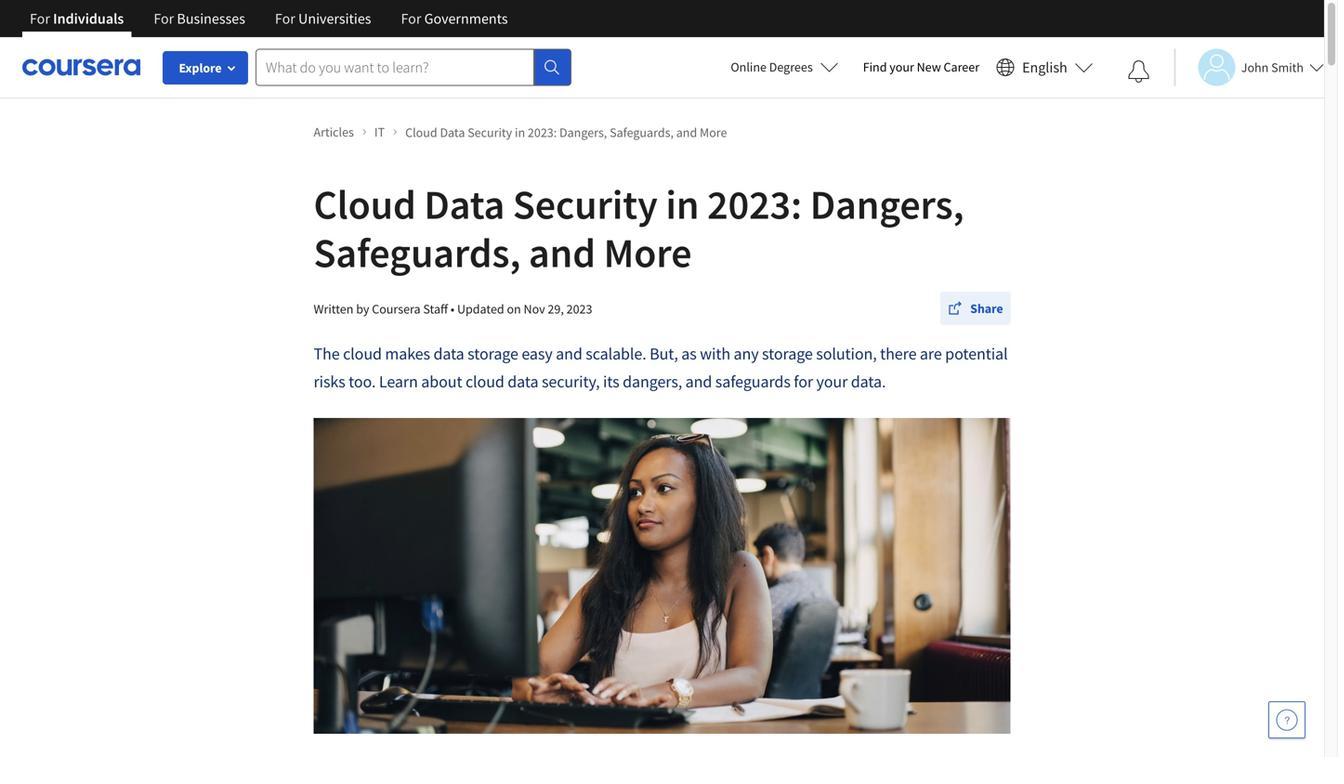 Task type: locate. For each thing, give the bounding box(es) containing it.
1 horizontal spatial safeguards,
[[610, 124, 674, 141]]

data
[[433, 343, 464, 364], [508, 371, 538, 392]]

risks
[[314, 371, 345, 392]]

1 vertical spatial data
[[508, 371, 538, 392]]

new
[[917, 59, 941, 75]]

for up what do you want to learn? text box at the left top of the page
[[401, 9, 421, 28]]

for left individuals
[[30, 9, 50, 28]]

banner navigation
[[15, 0, 523, 51]]

online
[[731, 59, 767, 75]]

0 vertical spatial data
[[433, 343, 464, 364]]

data inside breadcrumbs navigation
[[440, 124, 465, 141]]

4 for from the left
[[401, 9, 421, 28]]

1 horizontal spatial dangers,
[[810, 178, 964, 230]]

for individuals
[[30, 9, 124, 28]]

1 horizontal spatial data
[[508, 371, 538, 392]]

written
[[314, 301, 353, 317]]

data down easy
[[508, 371, 538, 392]]

with
[[700, 343, 730, 364]]

0 vertical spatial 2023:
[[528, 124, 557, 141]]

show notifications image
[[1128, 60, 1150, 83]]

your right for
[[816, 371, 848, 392]]

for universities
[[275, 9, 371, 28]]

1 vertical spatial cloud data security in 2023: dangers, safeguards, and more
[[314, 178, 964, 278]]

0 vertical spatial more
[[700, 124, 727, 141]]

degrees
[[769, 59, 813, 75]]

0 vertical spatial cloud
[[405, 124, 437, 141]]

1 vertical spatial your
[[816, 371, 848, 392]]

storage
[[468, 343, 518, 364], [762, 343, 813, 364]]

cloud data security in 2023: dangers, safeguards, and more
[[405, 124, 727, 141], [314, 178, 964, 278]]

are
[[920, 343, 942, 364]]

safeguards,
[[610, 124, 674, 141], [314, 227, 521, 278]]

0 vertical spatial data
[[440, 124, 465, 141]]

cloud right "it" "link"
[[405, 124, 437, 141]]

0 horizontal spatial your
[[816, 371, 848, 392]]

updated
[[457, 301, 504, 317]]

0 horizontal spatial dangers,
[[559, 124, 607, 141]]

for left 'universities'
[[275, 9, 295, 28]]

safeguards, inside breadcrumbs navigation
[[610, 124, 674, 141]]

1 storage from the left
[[468, 343, 518, 364]]

0 vertical spatial safeguards,
[[610, 124, 674, 141]]

governments
[[424, 9, 508, 28]]

security
[[468, 124, 512, 141], [513, 178, 658, 230]]

scalable.
[[586, 343, 646, 364]]

the cloud makes data storage easy and scalable. but, as with any storage solution, there are potential risks too. learn about cloud data security, its dangers, and safeguards for your data.
[[314, 343, 1008, 392]]

1 vertical spatial 2023:
[[707, 178, 802, 230]]

cloud right about
[[465, 371, 504, 392]]

storage left easy
[[468, 343, 518, 364]]

1 vertical spatial security
[[513, 178, 658, 230]]

0 horizontal spatial storage
[[468, 343, 518, 364]]

and inside breadcrumbs navigation
[[676, 124, 697, 141]]

1 vertical spatial cloud
[[465, 371, 504, 392]]

more inside breadcrumbs navigation
[[700, 124, 727, 141]]

None search field
[[256, 49, 571, 86]]

on
[[507, 301, 521, 317]]

0 vertical spatial cloud
[[343, 343, 382, 364]]

data
[[440, 124, 465, 141], [424, 178, 505, 230]]

2 storage from the left
[[762, 343, 813, 364]]

for
[[30, 9, 50, 28], [154, 9, 174, 28], [275, 9, 295, 28], [401, 9, 421, 28]]

0 vertical spatial dangers,
[[559, 124, 607, 141]]

1 vertical spatial in
[[666, 178, 699, 230]]

data up about
[[433, 343, 464, 364]]

•
[[451, 301, 455, 317]]

cloud inside breadcrumbs navigation
[[405, 124, 437, 141]]

cloud down it
[[314, 178, 416, 230]]

your inside the cloud makes data storage easy and scalable. but, as with any storage solution, there are potential risks too. learn about cloud data security, its dangers, and safeguards for your data.
[[816, 371, 848, 392]]

and
[[676, 124, 697, 141], [529, 227, 596, 278], [556, 343, 582, 364], [685, 371, 712, 392]]

1 horizontal spatial your
[[890, 59, 914, 75]]

1 vertical spatial dangers,
[[810, 178, 964, 230]]

in
[[515, 124, 525, 141], [666, 178, 699, 230]]

john smith button
[[1174, 49, 1324, 86]]

1 vertical spatial safeguards,
[[314, 227, 521, 278]]

for left businesses
[[154, 9, 174, 28]]

the
[[314, 343, 340, 364]]

data.
[[851, 371, 886, 392]]

explore button
[[163, 51, 248, 85]]

0 horizontal spatial data
[[433, 343, 464, 364]]

cloud up too.
[[343, 343, 382, 364]]

your right find
[[890, 59, 914, 75]]

staff
[[423, 301, 448, 317]]

0 vertical spatial cloud data security in 2023: dangers, safeguards, and more
[[405, 124, 727, 141]]

security inside breadcrumbs navigation
[[468, 124, 512, 141]]

share
[[970, 300, 1003, 317]]

cloud
[[405, 124, 437, 141], [314, 178, 416, 230]]

for governments
[[401, 9, 508, 28]]

dangers,
[[623, 371, 682, 392]]

individuals
[[53, 9, 124, 28]]

0 horizontal spatial in
[[515, 124, 525, 141]]

for for universities
[[275, 9, 295, 28]]

2023:
[[528, 124, 557, 141], [707, 178, 802, 230]]

3 for from the left
[[275, 9, 295, 28]]

cloud data security in 2023: dangers, safeguards, and more inside breadcrumbs navigation
[[405, 124, 727, 141]]

explore
[[179, 59, 222, 76]]

0 horizontal spatial 2023:
[[528, 124, 557, 141]]

share button
[[941, 292, 1011, 325], [941, 292, 1011, 325]]

0 vertical spatial in
[[515, 124, 525, 141]]

businesses
[[177, 9, 245, 28]]

cloud
[[343, 343, 382, 364], [465, 371, 504, 392]]

find
[[863, 59, 887, 75]]

more
[[700, 124, 727, 141], [604, 227, 692, 278]]

0 horizontal spatial cloud
[[343, 343, 382, 364]]

2 for from the left
[[154, 9, 174, 28]]

easy
[[522, 343, 553, 364]]

1 vertical spatial more
[[604, 227, 692, 278]]

your
[[890, 59, 914, 75], [816, 371, 848, 392]]

1 horizontal spatial more
[[700, 124, 727, 141]]

1 for from the left
[[30, 9, 50, 28]]

1 horizontal spatial storage
[[762, 343, 813, 364]]

0 vertical spatial security
[[468, 124, 512, 141]]

storage up for
[[762, 343, 813, 364]]

dangers,
[[559, 124, 607, 141], [810, 178, 964, 230]]



Task type: vqa. For each thing, say whether or not it's contained in the screenshot.
the right Plus?
no



Task type: describe. For each thing, give the bounding box(es) containing it.
too.
[[349, 371, 376, 392]]

but,
[[650, 343, 678, 364]]

1 horizontal spatial cloud
[[465, 371, 504, 392]]

it link
[[374, 123, 398, 142]]

[featured image] a woman works in an office at a desktop computer. image
[[314, 418, 1011, 734]]

online degrees button
[[716, 46, 854, 87]]

help center image
[[1276, 709, 1298, 731]]

any
[[734, 343, 759, 364]]

english
[[1022, 58, 1067, 77]]

learn
[[379, 371, 418, 392]]

coursera
[[372, 301, 421, 317]]

for businesses
[[154, 9, 245, 28]]

29,
[[548, 301, 564, 317]]

2023: inside breadcrumbs navigation
[[528, 124, 557, 141]]

potential
[[945, 343, 1008, 364]]

articles
[[314, 124, 354, 140]]

for for businesses
[[154, 9, 174, 28]]

0 horizontal spatial safeguards,
[[314, 227, 521, 278]]

1 horizontal spatial 2023:
[[707, 178, 802, 230]]

nov
[[524, 301, 545, 317]]

coursera image
[[22, 52, 140, 82]]

safeguards
[[715, 371, 791, 392]]

security,
[[542, 371, 600, 392]]

What do you want to learn? text field
[[256, 49, 534, 86]]

articles link
[[314, 123, 367, 142]]

its
[[603, 371, 619, 392]]

find your new career
[[863, 59, 979, 75]]

universities
[[298, 9, 371, 28]]

find your new career link
[[854, 56, 989, 79]]

by
[[356, 301, 369, 317]]

1 vertical spatial cloud
[[314, 178, 416, 230]]

online degrees
[[731, 59, 813, 75]]

smith
[[1271, 59, 1304, 76]]

written by coursera staff • updated on nov 29, 2023
[[314, 301, 592, 317]]

dangers, inside breadcrumbs navigation
[[559, 124, 607, 141]]

career
[[944, 59, 979, 75]]

it
[[374, 124, 385, 140]]

for
[[794, 371, 813, 392]]

for for governments
[[401, 9, 421, 28]]

solution,
[[816, 343, 877, 364]]

0 horizontal spatial more
[[604, 227, 692, 278]]

in inside breadcrumbs navigation
[[515, 124, 525, 141]]

breadcrumbs navigation
[[310, 118, 1014, 146]]

john smith
[[1241, 59, 1304, 76]]

english button
[[989, 37, 1101, 98]]

about
[[421, 371, 462, 392]]

0 vertical spatial your
[[890, 59, 914, 75]]

2023
[[566, 301, 592, 317]]

1 horizontal spatial in
[[666, 178, 699, 230]]

makes
[[385, 343, 430, 364]]

1 vertical spatial data
[[424, 178, 505, 230]]

as
[[681, 343, 697, 364]]

john
[[1241, 59, 1269, 76]]

for for individuals
[[30, 9, 50, 28]]

there
[[880, 343, 917, 364]]



